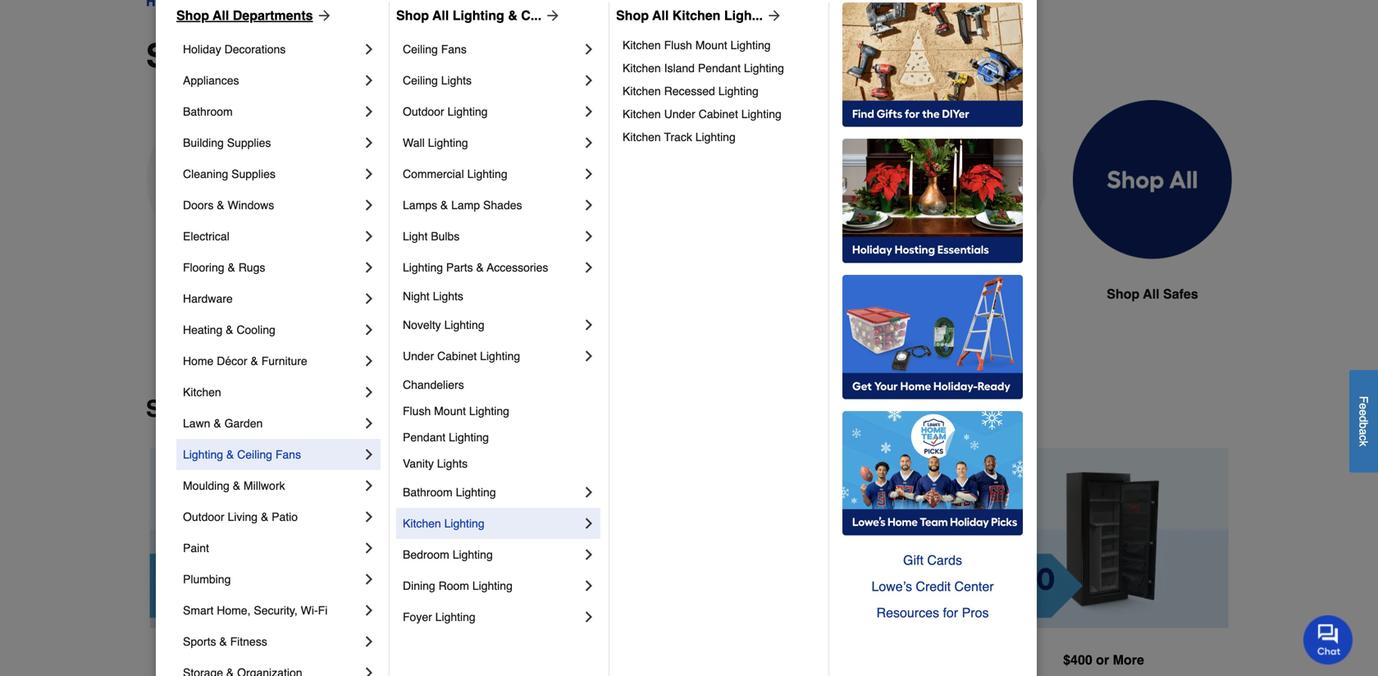 Task type: vqa. For each thing, say whether or not it's contained in the screenshot.
THE LIGHTING within the the Bathroom Lighting 'link'
yes



Task type: locate. For each thing, give the bounding box(es) containing it.
supplies
[[227, 136, 271, 149], [232, 167, 276, 181]]

1 vertical spatial home
[[183, 355, 214, 368]]

k
[[1358, 441, 1371, 446]]

kitchen up kitchen flush mount lighting
[[673, 8, 721, 23]]

chevron right image for bedroom lighting
[[581, 547, 597, 563]]

1 vertical spatial shop
[[146, 396, 204, 422]]

outdoor up wall at the top left
[[403, 105, 444, 118]]

lowe's
[[872, 579, 912, 594]]

novelty lighting
[[403, 318, 485, 332]]

kitchen up bedroom
[[403, 517, 441, 530]]

0 horizontal spatial outdoor
[[183, 510, 225, 524]]

chevron right image for cleaning supplies
[[361, 166, 377, 182]]

0 horizontal spatial pendant
[[403, 431, 446, 444]]

1 horizontal spatial shop
[[396, 8, 429, 23]]

night
[[403, 290, 430, 303]]

cleaning supplies
[[183, 167, 276, 181]]

kitchen left island
[[623, 62, 661, 75]]

lights for vanity lights
[[437, 457, 468, 470]]

arrow right image inside shop all lighting & c... link
[[542, 7, 561, 24]]

fireproof
[[178, 286, 235, 302]]

0 vertical spatial mount
[[696, 39, 728, 52]]

for
[[943, 605, 959, 620]]

light
[[403, 230, 428, 243]]

2 shop from the left
[[396, 8, 429, 23]]

paint
[[183, 542, 209, 555]]

1 vertical spatial fans
[[276, 448, 301, 461]]

0 horizontal spatial cabinet
[[437, 350, 477, 363]]

lighting down chandeliers link
[[469, 405, 510, 418]]

lighting
[[453, 8, 505, 23], [731, 39, 771, 52], [744, 62, 784, 75], [719, 85, 759, 98], [448, 105, 488, 118], [742, 108, 782, 121], [696, 130, 736, 144], [428, 136, 468, 149], [467, 167, 508, 181], [403, 261, 443, 274], [444, 318, 485, 332], [480, 350, 520, 363], [469, 405, 510, 418], [449, 431, 489, 444], [183, 448, 223, 461], [456, 486, 496, 499], [444, 517, 485, 530], [453, 548, 493, 561], [473, 579, 513, 592], [435, 611, 476, 624]]

0 vertical spatial under
[[664, 108, 696, 121]]

home for home décor & furniture
[[183, 355, 214, 368]]

commercial lighting link
[[403, 158, 581, 190]]

0 vertical spatial ceiling
[[403, 43, 438, 56]]

1 horizontal spatial outdoor
[[403, 105, 444, 118]]

plumbing
[[183, 573, 231, 586]]

1 horizontal spatial cabinet
[[699, 108, 738, 121]]

e up d
[[1358, 403, 1371, 409]]

safes for gun safes
[[409, 286, 444, 302]]

ceiling lights link
[[403, 65, 581, 96]]

0 horizontal spatial bathroom
[[183, 105, 233, 118]]

doors
[[183, 199, 214, 212]]

chevron right image
[[361, 41, 377, 57], [581, 72, 597, 89], [361, 103, 377, 120], [581, 103, 597, 120], [361, 135, 377, 151], [361, 166, 377, 182], [581, 197, 597, 213], [361, 228, 377, 245], [581, 228, 597, 245], [581, 259, 597, 276], [361, 290, 377, 307], [361, 353, 377, 369], [361, 384, 377, 400], [361, 478, 377, 494], [581, 515, 597, 532], [361, 540, 377, 556], [361, 602, 377, 619], [361, 634, 377, 650]]

chevron right image for moulding & millwork
[[361, 478, 377, 494]]

& up moulding & millwork
[[226, 448, 234, 461]]

0 vertical spatial bathroom
[[183, 105, 233, 118]]

0 vertical spatial cabinet
[[699, 108, 738, 121]]

1 vertical spatial under
[[403, 350, 434, 363]]

light bulbs link
[[403, 221, 581, 252]]

supplies for building supplies
[[227, 136, 271, 149]]

shop up kitchen flush mount lighting
[[616, 8, 649, 23]]

lighting up foyer lighting link
[[473, 579, 513, 592]]

1 vertical spatial supplies
[[232, 167, 276, 181]]

cleaning
[[183, 167, 228, 181]]

f e e d b a c k button
[[1350, 370, 1379, 473]]

outdoor lighting
[[403, 105, 488, 118]]

lighting up ceiling fans link
[[453, 8, 505, 23]]

lighting down wall lighting "link"
[[467, 167, 508, 181]]

& right sports at the left bottom of the page
[[219, 635, 227, 648]]

0 horizontal spatial shop
[[176, 8, 209, 23]]

shop up holiday
[[176, 8, 209, 23]]

& left cooling
[[226, 323, 233, 336]]

chevron right image for holiday decorations
[[361, 41, 377, 57]]

0 horizontal spatial under
[[403, 350, 434, 363]]

kitchen up kitchen track lighting
[[623, 108, 661, 121]]

lighting up kitchen track lighting link
[[742, 108, 782, 121]]

chevron right image for ceiling fans
[[581, 41, 597, 57]]

lights down pendant lighting
[[437, 457, 468, 470]]

shop up ceiling fans in the top left of the page
[[396, 8, 429, 23]]

1 horizontal spatial under
[[664, 108, 696, 121]]

chandeliers link
[[403, 372, 597, 398]]

1 horizontal spatial flush
[[664, 39, 692, 52]]

décor
[[217, 355, 247, 368]]

lighting & ceiling fans link
[[183, 439, 361, 470]]

hardware
[[183, 292, 233, 305]]

lowe's credit center link
[[843, 574, 1023, 600]]

1 horizontal spatial home
[[559, 286, 595, 302]]

supplies inside 'link'
[[232, 167, 276, 181]]

0 vertical spatial supplies
[[227, 136, 271, 149]]

arrow right image up kitchen flush mount lighting link
[[763, 7, 783, 24]]

moulding & millwork
[[183, 479, 285, 492]]

under cabinet lighting
[[403, 350, 520, 363]]

sports & fitness
[[183, 635, 267, 648]]

lights
[[441, 74, 472, 87], [433, 290, 464, 303], [437, 457, 468, 470]]

chevron right image for dining room lighting
[[581, 578, 597, 594]]

building
[[183, 136, 224, 149]]

& left lamp on the top
[[441, 199, 448, 212]]

ligh...
[[724, 8, 763, 23]]

kitchen for lighting
[[403, 517, 441, 530]]

chevron right image for lighting parts & accessories
[[581, 259, 597, 276]]

shop
[[1107, 286, 1140, 302], [146, 396, 204, 422]]

1 horizontal spatial mount
[[696, 39, 728, 52]]

arrow right image
[[313, 7, 333, 24]]

home,
[[217, 604, 251, 617]]

resources for pros link
[[843, 600, 1023, 626]]

file safes
[[937, 286, 998, 302]]

building supplies link
[[183, 127, 361, 158]]

chevron right image for kitchen
[[361, 384, 377, 400]]

a black sentrysafe file safe with a key in the lock and the lid ajar. image
[[888, 100, 1047, 259]]

cabinet down novelty lighting
[[437, 350, 477, 363]]

0 horizontal spatial arrow right image
[[542, 7, 561, 24]]

& right lawn
[[214, 417, 221, 430]]

flooring
[[183, 261, 225, 274]]

ceiling up ceiling lights
[[403, 43, 438, 56]]

1 vertical spatial bathroom
[[403, 486, 453, 499]]

lighting down the kitchen under cabinet lighting link on the top of the page
[[696, 130, 736, 144]]

1 vertical spatial outdoor
[[183, 510, 225, 524]]

smart home, security, wi-fi link
[[183, 595, 361, 626]]

cabinet up kitchen track lighting link
[[699, 108, 738, 121]]

under down the novelty
[[403, 350, 434, 363]]

safes for home safes
[[599, 286, 634, 302]]

chevron right image for outdoor living & patio
[[361, 509, 377, 525]]

kitchen for recessed
[[623, 85, 661, 98]]

f e e d b a c k
[[1358, 396, 1371, 446]]

2 horizontal spatial shop
[[616, 8, 649, 23]]

0 horizontal spatial shop
[[146, 396, 204, 422]]

kitchen island pendant lighting
[[623, 62, 784, 75]]

safes inside "link"
[[239, 286, 274, 302]]

flush down chandeliers
[[403, 405, 431, 418]]

bathroom down appliances
[[183, 105, 233, 118]]

bulbs
[[431, 230, 460, 243]]

kitchen left "track"
[[623, 130, 661, 144]]

home safes link
[[517, 100, 676, 343]]

lighting down flush mount lighting
[[449, 431, 489, 444]]

pendant up vanity
[[403, 431, 446, 444]]

foyer
[[403, 611, 432, 624]]

1 shop from the left
[[176, 8, 209, 23]]

2 arrow right image from the left
[[763, 7, 783, 24]]

all for departments
[[213, 8, 229, 23]]

wi-
[[301, 604, 318, 617]]

recessed
[[664, 85, 715, 98]]

lawn
[[183, 417, 210, 430]]

lawn & garden link
[[183, 408, 361, 439]]

outdoor living & patio
[[183, 510, 298, 524]]

2 e from the top
[[1358, 409, 1371, 416]]

arrow right image for shop all lighting & c...
[[542, 7, 561, 24]]

1 horizontal spatial bathroom
[[403, 486, 453, 499]]

electrical link
[[183, 221, 361, 252]]

rugs
[[239, 261, 265, 274]]

chevron right image for light bulbs
[[581, 228, 597, 245]]

arrow right image inside shop all kitchen ligh... link
[[763, 7, 783, 24]]

shades
[[483, 199, 522, 212]]

furniture
[[262, 355, 308, 368]]

0 horizontal spatial home
[[183, 355, 214, 368]]

holiday
[[183, 43, 221, 56]]

hardware link
[[183, 283, 361, 314]]

kitchen left recessed
[[623, 85, 661, 98]]

safes for shop safes by price
[[210, 396, 271, 422]]

bathroom lighting
[[403, 486, 496, 499]]

& right parts
[[476, 261, 484, 274]]

safes for fireproof safes
[[239, 286, 274, 302]]

chevron right image for hardware
[[361, 290, 377, 307]]

ceiling up millwork
[[237, 448, 272, 461]]

supplies up cleaning supplies
[[227, 136, 271, 149]]

credit
[[916, 579, 951, 594]]

shop for shop all kitchen ligh...
[[616, 8, 649, 23]]

holiday hosting essentials. image
[[843, 139, 1023, 263]]

& inside "link"
[[233, 479, 240, 492]]

$200 to $400. image
[[702, 448, 953, 629]]

1 horizontal spatial fans
[[441, 43, 467, 56]]

fans up ceiling lights
[[441, 43, 467, 56]]

chevron right image for plumbing
[[361, 571, 377, 588]]

pendant up kitchen recessed lighting link
[[698, 62, 741, 75]]

bathroom down vanity lights
[[403, 486, 453, 499]]

0 vertical spatial outdoor
[[403, 105, 444, 118]]

lowe's home team holiday picks. image
[[843, 411, 1023, 536]]

lawn & garden
[[183, 417, 263, 430]]

& left millwork
[[233, 479, 240, 492]]

e up 'b'
[[1358, 409, 1371, 416]]

room
[[439, 579, 469, 592]]

0 vertical spatial lights
[[441, 74, 472, 87]]

kitchen recessed lighting link
[[623, 80, 817, 103]]

0 vertical spatial pendant
[[698, 62, 741, 75]]

ceiling for ceiling fans
[[403, 43, 438, 56]]

mount up pendant lighting
[[434, 405, 466, 418]]

lighting down bathroom lighting
[[444, 517, 485, 530]]

ceiling for ceiling lights
[[403, 74, 438, 87]]

fireproof safes
[[178, 286, 274, 302]]

c
[[1358, 435, 1371, 441]]

bedroom lighting
[[403, 548, 493, 561]]

kitchen down shop all kitchen ligh...
[[623, 39, 661, 52]]

shop for shop all lighting & c...
[[396, 8, 429, 23]]

kitchen
[[673, 8, 721, 23], [623, 39, 661, 52], [623, 62, 661, 75], [623, 85, 661, 98], [623, 108, 661, 121], [623, 130, 661, 144], [183, 386, 221, 399], [403, 517, 441, 530]]

price
[[311, 396, 367, 422]]

chevron right image for appliances
[[361, 72, 377, 89]]

arrow right image for shop all kitchen ligh...
[[763, 7, 783, 24]]

vanity
[[403, 457, 434, 470]]

mount
[[696, 39, 728, 52], [434, 405, 466, 418]]

all for lighting
[[433, 8, 449, 23]]

1 arrow right image from the left
[[542, 7, 561, 24]]

get your home holiday-ready. image
[[843, 275, 1023, 400]]

novelty
[[403, 318, 441, 332]]

find gifts for the diyer. image
[[843, 2, 1023, 127]]

fans up moulding & millwork "link"
[[276, 448, 301, 461]]

bathroom for bathroom lighting
[[403, 486, 453, 499]]

1 horizontal spatial arrow right image
[[763, 7, 783, 24]]

a black honeywell chest safe with the top open. image
[[702, 100, 862, 259]]

under up kitchen track lighting
[[664, 108, 696, 121]]

0 horizontal spatial flush
[[403, 405, 431, 418]]

pros
[[962, 605, 989, 620]]

0 vertical spatial home
[[559, 286, 595, 302]]

1 vertical spatial ceiling
[[403, 74, 438, 87]]

1 horizontal spatial shop
[[1107, 286, 1140, 302]]

fans
[[441, 43, 467, 56], [276, 448, 301, 461]]

arrow right image
[[542, 7, 561, 24], [763, 7, 783, 24]]

0 vertical spatial shop
[[1107, 286, 1140, 302]]

kitchen for island
[[623, 62, 661, 75]]

home décor & furniture link
[[183, 345, 361, 377]]

supplies up windows
[[232, 167, 276, 181]]

chevron right image for foyer lighting
[[581, 609, 597, 625]]

chevron right image
[[581, 41, 597, 57], [361, 72, 377, 89], [581, 135, 597, 151], [581, 166, 597, 182], [361, 197, 377, 213], [361, 259, 377, 276], [581, 317, 597, 333], [361, 322, 377, 338], [581, 348, 597, 364], [361, 415, 377, 432], [361, 446, 377, 463], [581, 484, 597, 501], [361, 509, 377, 525], [581, 547, 597, 563], [361, 571, 377, 588], [581, 578, 597, 594], [581, 609, 597, 625], [361, 665, 377, 676]]

chevron right image for smart home, security, wi-fi
[[361, 602, 377, 619]]

1 vertical spatial lights
[[433, 290, 464, 303]]

0 horizontal spatial mount
[[434, 405, 466, 418]]

shop all lighting & c...
[[396, 8, 542, 23]]

$400 or
[[1064, 652, 1110, 667]]

kitchen for flush
[[623, 39, 661, 52]]

flush up island
[[664, 39, 692, 52]]

$99 or less
[[238, 652, 311, 667]]

cards
[[928, 553, 963, 568]]

chevron right image for sports & fitness
[[361, 634, 377, 650]]

lights up novelty lighting
[[433, 290, 464, 303]]

mount up kitchen island pendant lighting
[[696, 39, 728, 52]]

lighting down outdoor lighting at the left top of page
[[428, 136, 468, 149]]

gift
[[903, 553, 924, 568]]

2 vertical spatial lights
[[437, 457, 468, 470]]

ceiling down ceiling fans in the top left of the page
[[403, 74, 438, 87]]

3 shop from the left
[[616, 8, 649, 23]]

arrow right image up ceiling fans link
[[542, 7, 561, 24]]

lights up outdoor lighting at the left top of page
[[441, 74, 472, 87]]

outdoor down moulding
[[183, 510, 225, 524]]

decorations
[[225, 43, 286, 56]]

a tall black sports afield gun safe. image
[[332, 100, 491, 259]]

&
[[508, 8, 518, 23], [217, 199, 225, 212], [441, 199, 448, 212], [228, 261, 235, 274], [476, 261, 484, 274], [226, 323, 233, 336], [251, 355, 258, 368], [214, 417, 221, 430], [226, 448, 234, 461], [233, 479, 240, 492], [261, 510, 269, 524], [219, 635, 227, 648]]

night lights
[[403, 290, 464, 303]]



Task type: describe. For each thing, give the bounding box(es) containing it.
wall lighting
[[403, 136, 468, 149]]

lights for night lights
[[433, 290, 464, 303]]

$400 or more. image
[[979, 448, 1229, 628]]

lighting inside "link"
[[428, 136, 468, 149]]

all for safes
[[1143, 286, 1160, 302]]

shop for shop safes by price
[[146, 396, 204, 422]]

more
[[1113, 652, 1145, 667]]

kitchen flush mount lighting
[[623, 39, 771, 52]]

chevron right image for heating & cooling
[[361, 322, 377, 338]]

$100 to $200. image
[[426, 448, 676, 628]]

novelty lighting link
[[403, 309, 581, 341]]

chevron right image for paint
[[361, 540, 377, 556]]

lighting down kitchen island pendant lighting link
[[719, 85, 759, 98]]

lighting up gun safes
[[403, 261, 443, 274]]

gun
[[379, 286, 405, 302]]

holiday decorations link
[[183, 34, 361, 65]]

sports
[[183, 635, 216, 648]]

shop all kitchen ligh... link
[[616, 6, 783, 25]]

kitchen flush mount lighting link
[[623, 34, 817, 57]]

foyer lighting link
[[403, 602, 581, 633]]

1 vertical spatial cabinet
[[437, 350, 477, 363]]

chevron right image for ceiling lights
[[581, 72, 597, 89]]

shop safes by price
[[146, 396, 367, 422]]

–
[[824, 653, 831, 668]]

safes for file safes
[[963, 286, 998, 302]]

kitchen lighting
[[403, 517, 485, 530]]

$99 or less. image
[[149, 448, 400, 628]]

supplies for cleaning supplies
[[232, 167, 276, 181]]

electrical
[[183, 230, 230, 243]]

0 horizontal spatial fans
[[276, 448, 301, 461]]

appliances
[[183, 74, 239, 87]]

lighting up chandeliers link
[[480, 350, 520, 363]]

building supplies
[[183, 136, 271, 149]]

b
[[1358, 422, 1371, 429]]

file
[[937, 286, 959, 302]]

lighting down "room"
[[435, 611, 476, 624]]

chevron right image for electrical
[[361, 228, 377, 245]]

1 e from the top
[[1358, 403, 1371, 409]]

1 vertical spatial pendant
[[403, 431, 446, 444]]

kitchen under cabinet lighting link
[[623, 103, 817, 126]]

0 vertical spatial fans
[[441, 43, 467, 56]]

resources for pros
[[877, 605, 989, 620]]

chevron right image for commercial lighting
[[581, 166, 597, 182]]

patio
[[272, 510, 298, 524]]

shop for shop all safes
[[1107, 286, 1140, 302]]

lighting up kitchen lighting link
[[456, 486, 496, 499]]

a black sentrysafe fireproof safe. image
[[146, 100, 305, 259]]

chevron right image for under cabinet lighting
[[581, 348, 597, 364]]

lamp
[[451, 199, 480, 212]]

chevron right image for kitchen lighting
[[581, 515, 597, 532]]

chevron right image for novelty lighting
[[581, 317, 597, 333]]

chevron right image for bathroom lighting
[[581, 484, 597, 501]]

chevron right image for flooring & rugs
[[361, 259, 377, 276]]

1 horizontal spatial pendant
[[698, 62, 741, 75]]

ceiling lights
[[403, 74, 472, 87]]

shop for shop all departments
[[176, 8, 209, 23]]

cleaning supplies link
[[183, 158, 361, 190]]

lowe's credit center
[[872, 579, 994, 594]]

center
[[955, 579, 994, 594]]

lighting down ligh...
[[731, 39, 771, 52]]

lighting up 'dining room lighting'
[[453, 548, 493, 561]]

chevron right image for wall lighting
[[581, 135, 597, 151]]

island
[[664, 62, 695, 75]]

chat invite button image
[[1304, 615, 1354, 665]]

shop all. image
[[1073, 100, 1233, 260]]

chevron right image for building supplies
[[361, 135, 377, 151]]

d
[[1358, 416, 1371, 422]]

parts
[[446, 261, 473, 274]]

chevron right image for lighting & ceiling fans
[[361, 446, 377, 463]]

gun safes
[[379, 286, 444, 302]]

chevron right image for bathroom
[[361, 103, 377, 120]]

chevron right image for home décor & furniture
[[361, 353, 377, 369]]

gift cards link
[[843, 547, 1023, 574]]

heating & cooling link
[[183, 314, 361, 345]]

dining room lighting
[[403, 579, 513, 592]]

lights for ceiling lights
[[441, 74, 472, 87]]

chevron right image for lawn & garden
[[361, 415, 377, 432]]

outdoor for outdoor living & patio
[[183, 510, 225, 524]]

foyer lighting
[[403, 611, 476, 624]]

file safes link
[[888, 100, 1047, 343]]

lighting parts & accessories link
[[403, 252, 581, 283]]

kitchen up lawn
[[183, 386, 221, 399]]

outdoor living & patio link
[[183, 501, 361, 533]]

& right décor
[[251, 355, 258, 368]]

lighting up moulding
[[183, 448, 223, 461]]

vanity lights
[[403, 457, 468, 470]]

living
[[228, 510, 258, 524]]

lamps & lamp shades link
[[403, 190, 581, 221]]

wall
[[403, 136, 425, 149]]

chevron right image for outdoor lighting
[[581, 103, 597, 120]]

1 vertical spatial mount
[[434, 405, 466, 418]]

& left "rugs"
[[228, 261, 235, 274]]

flooring & rugs link
[[183, 252, 361, 283]]

0 vertical spatial flush
[[664, 39, 692, 52]]

& right the doors
[[217, 199, 225, 212]]

or
[[264, 652, 277, 667]]

kitchen for track
[[623, 130, 661, 144]]

shop all lighting & c... link
[[396, 6, 561, 25]]

kitchen track lighting
[[623, 130, 736, 144]]

appliances link
[[183, 65, 361, 96]]

night lights link
[[403, 283, 597, 309]]

paint link
[[183, 533, 361, 564]]

kitchen lighting link
[[403, 508, 581, 539]]

outdoor for outdoor lighting
[[403, 105, 444, 118]]

shop all departments link
[[176, 6, 333, 25]]

home for home safes
[[559, 286, 595, 302]]

departments
[[233, 8, 313, 23]]

$200 – $400
[[791, 653, 864, 668]]

commercial lighting
[[403, 167, 508, 181]]

less
[[281, 652, 311, 667]]

a black sentrysafe home safe with the door ajar. image
[[517, 100, 676, 259]]

bedroom
[[403, 548, 450, 561]]

track
[[664, 130, 692, 144]]

gun safes link
[[332, 100, 491, 343]]

shop all kitchen ligh...
[[616, 8, 763, 23]]

fitness
[[230, 635, 267, 648]]

lighting up kitchen recessed lighting link
[[744, 62, 784, 75]]

chevron right image for lamps & lamp shades
[[581, 197, 597, 213]]

chevron right image for doors & windows
[[361, 197, 377, 213]]

& left the 'patio'
[[261, 510, 269, 524]]

vanity lights link
[[403, 451, 597, 477]]

commercial
[[403, 167, 464, 181]]

light bulbs
[[403, 230, 460, 243]]

lamps & lamp shades
[[403, 199, 522, 212]]

a
[[1358, 429, 1371, 435]]

kitchen island pendant lighting link
[[623, 57, 817, 80]]

kitchen track lighting link
[[623, 126, 817, 149]]

lighting up under cabinet lighting
[[444, 318, 485, 332]]

smart
[[183, 604, 214, 617]]

& left c...
[[508, 8, 518, 23]]

$400
[[835, 653, 864, 668]]

accessories
[[487, 261, 549, 274]]

$400 or more
[[1064, 652, 1145, 667]]

flush mount lighting link
[[403, 398, 597, 424]]

by
[[278, 396, 304, 422]]

pendant lighting
[[403, 431, 489, 444]]

1 vertical spatial flush
[[403, 405, 431, 418]]

2 vertical spatial ceiling
[[237, 448, 272, 461]]

kitchen for under
[[623, 108, 661, 121]]

chandeliers
[[403, 378, 464, 391]]

all for kitchen
[[653, 8, 669, 23]]

kitchen recessed lighting
[[623, 85, 759, 98]]

lighting down ceiling lights link
[[448, 105, 488, 118]]

c...
[[521, 8, 542, 23]]

doors & windows
[[183, 199, 274, 212]]

bathroom for bathroom
[[183, 105, 233, 118]]



